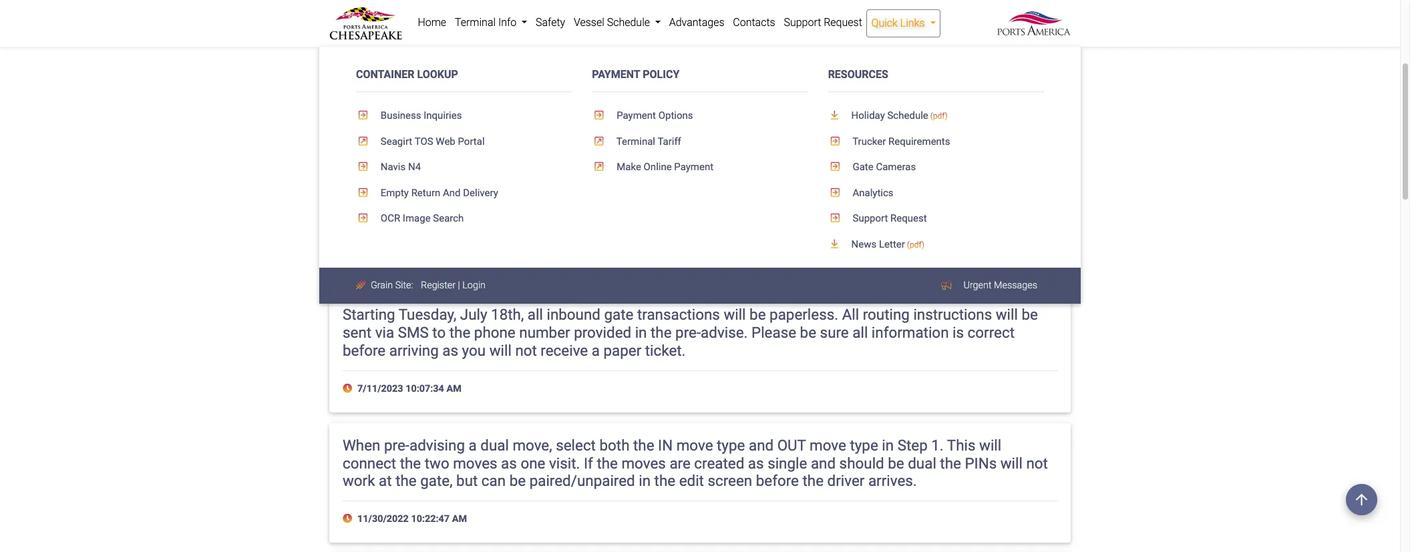 Task type: locate. For each thing, give the bounding box(es) containing it.
support request left quick
[[784, 16, 862, 29]]

4 clock image from the top
[[343, 515, 355, 524]]

0 vertical spatial (pdf)
[[930, 112, 948, 121]]

1 vertical spatial when
[[343, 437, 380, 454]]

ocr
[[381, 213, 400, 225]]

inbound up number
[[547, 306, 600, 324]]

you inside drivers: when removing zip ties at the inbound lanes, please dispose of the ties in the trashcans under the inbound canopy.  failure to do so will result in a one day ban. thank you for your help in protecting the environment.
[[788, 99, 812, 117]]

terminal for terminal tariff
[[616, 135, 655, 147]]

moves down in
[[621, 455, 666, 472]]

0 horizontal spatial not
[[515, 342, 537, 360]]

1 vertical spatial terminal
[[616, 135, 655, 147]]

1 horizontal spatial ties
[[841, 81, 865, 99]]

step
[[897, 437, 928, 454]]

ties up do
[[527, 81, 551, 99]]

0 horizontal spatial at
[[379, 473, 392, 490]]

ocr image search link
[[356, 206, 572, 232]]

am right 10:07:34
[[446, 383, 461, 395]]

0 horizontal spatial a
[[469, 437, 477, 454]]

0 vertical spatial inbound
[[596, 81, 650, 99]]

be up the arrives.
[[888, 455, 904, 472]]

1 vertical spatial before
[[756, 473, 799, 490]]

help
[[870, 99, 899, 117]]

1 vertical spatial support
[[853, 213, 888, 225]]

1 horizontal spatial support
[[853, 213, 888, 225]]

1 vertical spatial pre-
[[384, 437, 409, 454]]

0 horizontal spatial pre-
[[384, 437, 409, 454]]

1 horizontal spatial you
[[788, 99, 812, 117]]

will right so
[[561, 99, 583, 117]]

please
[[751, 324, 796, 342]]

1 move from the left
[[676, 437, 713, 454]]

before inside starting tuesday, july 18th, all inbound gate transactions will be paperless. all routing instructions will be sent via sms to the phone number provided in the pre-advise. please be sure all information is correct before arriving as you will not receive a paper ticket.
[[343, 342, 386, 360]]

0 horizontal spatial before
[[343, 342, 386, 360]]

in up paper
[[635, 324, 647, 342]]

to left sign
[[562, 212, 576, 229]]

a right advising
[[469, 437, 477, 454]]

quick links
[[871, 17, 927, 29]]

in right result
[[628, 99, 640, 117]]

a down provided
[[592, 342, 600, 360]]

seagirt
[[381, 135, 412, 147]]

gate cameras
[[850, 161, 916, 173]]

0 vertical spatial when
[[396, 81, 434, 99]]

are
[[670, 455, 691, 472]]

not down number
[[515, 342, 537, 360]]

two
[[425, 455, 449, 472]]

at inside drivers: when removing zip ties at the inbound lanes, please dispose of the ties in the trashcans under the inbound canopy.  failure to do so will result in a one day ban. thank you for your help in protecting the environment.
[[554, 81, 567, 99]]

schedule up trucker requirements
[[887, 110, 928, 122]]

1 horizontal spatial for
[[815, 99, 834, 117]]

one
[[655, 99, 680, 117], [521, 455, 545, 472]]

0 horizontal spatial for
[[631, 212, 650, 229]]

1 horizontal spatial all
[[852, 324, 868, 342]]

0 vertical spatial for
[[815, 99, 834, 117]]

0 horizontal spatial moves
[[453, 455, 497, 472]]

arrow to bottom image
[[828, 110, 849, 120], [828, 239, 849, 249]]

text
[[343, 212, 371, 229]]

canopy.
[[400, 99, 451, 117]]

be
[[749, 306, 766, 324], [1022, 306, 1038, 324], [800, 324, 816, 342], [888, 455, 904, 472], [509, 473, 526, 490]]

the down this
[[940, 455, 961, 472]]

2 arrow to bottom image from the top
[[828, 239, 849, 249]]

1 horizontal spatial (pdf)
[[930, 112, 948, 121]]

1 horizontal spatial dual
[[908, 455, 936, 472]]

resources
[[828, 68, 888, 81]]

clock image left '11/30/2022'
[[343, 515, 355, 524]]

at
[[554, 81, 567, 99], [379, 473, 392, 490]]

at down the connect
[[379, 473, 392, 490]]

arrives.
[[868, 473, 917, 490]]

0 vertical spatial and
[[749, 437, 774, 454]]

0 vertical spatial pre-
[[675, 324, 701, 342]]

paper
[[603, 342, 641, 360]]

1 horizontal spatial pre-
[[675, 324, 701, 342]]

payment up result
[[592, 68, 640, 81]]

ocr image search
[[378, 213, 464, 225]]

moves up but
[[453, 455, 497, 472]]

1 horizontal spatial a
[[592, 342, 600, 360]]

2 clock image from the top
[[343, 159, 355, 169]]

0 horizontal spatial schedule
[[607, 16, 650, 29]]

0 horizontal spatial type
[[717, 437, 745, 454]]

1 vertical spatial request
[[890, 213, 927, 225]]

payment for payment options
[[617, 110, 656, 122]]

container lookup
[[356, 68, 458, 81]]

1 horizontal spatial moves
[[621, 455, 666, 472]]

type up should
[[850, 437, 878, 454]]

as left single
[[748, 455, 764, 472]]

0 vertical spatial schedule
[[607, 16, 650, 29]]

request left quick
[[824, 16, 862, 29]]

as up can
[[501, 455, 517, 472]]

schedule right vessel
[[607, 16, 650, 29]]

not right pins
[[1026, 455, 1048, 472]]

for right up
[[631, 212, 650, 229]]

schedule for vessel
[[607, 16, 650, 29]]

1 horizontal spatial schedule
[[887, 110, 928, 122]]

9/13/2023
[[357, 159, 403, 170]]

764-
[[496, 212, 525, 229]]

1 vertical spatial schedule
[[887, 110, 928, 122]]

in
[[869, 81, 881, 99], [628, 99, 640, 117], [902, 99, 914, 117], [635, 324, 647, 342], [882, 437, 894, 454], [639, 473, 651, 490]]

will
[[561, 99, 583, 117], [724, 306, 746, 324], [996, 306, 1018, 324], [489, 342, 512, 360], [979, 437, 1001, 454], [1000, 455, 1023, 472]]

make online payment link
[[592, 154, 808, 180]]

trucker requirements
[[850, 135, 950, 147]]

support request link
[[780, 9, 866, 36], [828, 206, 1044, 232]]

moves
[[453, 455, 497, 472], [621, 455, 666, 472]]

empty return and delivery
[[378, 187, 498, 199]]

and left out
[[749, 437, 774, 454]]

0 horizontal spatial you
[[462, 342, 486, 360]]

schedule
[[607, 16, 650, 29], [887, 110, 928, 122]]

0 vertical spatial one
[[655, 99, 680, 117]]

type
[[717, 437, 745, 454], [850, 437, 878, 454]]

payment
[[592, 68, 640, 81], [617, 110, 656, 122], [674, 161, 713, 173]]

your
[[838, 99, 867, 117]]

1 vertical spatial not
[[1026, 455, 1048, 472]]

as right arriving
[[442, 342, 458, 360]]

2 horizontal spatial as
[[748, 455, 764, 472]]

payment policy
[[592, 68, 679, 81]]

the down are
[[654, 473, 675, 490]]

home link
[[413, 9, 451, 36]]

to inside drivers: when removing zip ties at the inbound lanes, please dispose of the ties in the trashcans under the inbound canopy.  failure to do so will result in a one day ban. thank you for your help in protecting the environment.
[[503, 99, 517, 117]]

clock image for when
[[343, 515, 355, 524]]

1 ties from the left
[[527, 81, 551, 99]]

0 horizontal spatial terminal
[[455, 16, 496, 29]]

all up number
[[528, 306, 543, 324]]

pre- inside when pre-advising a dual move, select both the in move type and out move type in step 1. this will connect the two moves as one visit. if the moves are created as single and should be dual the pins will not work at the gate, but can be paired/unpaired in the edit screen before the driver arrives.
[[384, 437, 409, 454]]

0 vertical spatial payment
[[592, 68, 640, 81]]

inbound down the payment policy
[[596, 81, 650, 99]]

terminal
[[455, 16, 496, 29], [616, 135, 655, 147]]

(pdf) inside the news letter (pdf)
[[907, 240, 924, 250]]

move up are
[[676, 437, 713, 454]]

the
[[571, 81, 592, 99], [817, 81, 838, 99], [885, 81, 906, 99], [1021, 81, 1042, 99], [989, 99, 1010, 117], [449, 324, 470, 342], [651, 324, 672, 342], [633, 437, 654, 454], [400, 455, 421, 472], [597, 455, 618, 472], [940, 455, 961, 472], [396, 473, 417, 490], [654, 473, 675, 490], [803, 473, 824, 490]]

when up the connect
[[343, 437, 380, 454]]

text pacinfo to (844) 764-2121 to sign up for terminal alerts.
[[343, 212, 754, 229]]

dual
[[480, 437, 509, 454], [908, 455, 936, 472]]

0 horizontal spatial when
[[343, 437, 380, 454]]

to
[[503, 99, 517, 117], [440, 212, 453, 229], [562, 212, 576, 229], [432, 324, 446, 342]]

schedule inside quick links element
[[887, 110, 928, 122]]

dual down step
[[908, 455, 936, 472]]

2 type from the left
[[850, 437, 878, 454]]

arrow to bottom image for news letter
[[828, 239, 849, 249]]

2 vertical spatial a
[[469, 437, 477, 454]]

for inside drivers: when removing zip ties at the inbound lanes, please dispose of the ties in the trashcans under the inbound canopy.  failure to do so will result in a one day ban. thank you for your help in protecting the environment.
[[815, 99, 834, 117]]

11/30/2022 10:22:47 am
[[355, 514, 467, 525]]

as inside starting tuesday, july 18th, all inbound gate transactions will be paperless. all routing instructions will be sent via sms to the phone number provided in the pre-advise. please be sure all information is correct before arriving as you will not receive a paper ticket.
[[442, 342, 458, 360]]

1 horizontal spatial not
[[1026, 455, 1048, 472]]

a left options
[[643, 99, 652, 117]]

payment down terminal tariff link
[[674, 161, 713, 173]]

1 vertical spatial dual
[[908, 455, 936, 472]]

1 vertical spatial payment
[[617, 110, 656, 122]]

out
[[777, 437, 806, 454]]

(pdf) up trucker requirements link
[[930, 112, 948, 121]]

(pdf) right 'letter'
[[907, 240, 924, 250]]

0 vertical spatial at
[[554, 81, 567, 99]]

terminal inside quick links element
[[616, 135, 655, 147]]

move right out
[[810, 437, 846, 454]]

clock image
[[343, 29, 355, 38], [343, 159, 355, 169], [343, 384, 355, 394], [343, 515, 355, 524]]

gate,
[[420, 473, 453, 490]]

to down zip
[[503, 99, 517, 117]]

arrow to bottom image left news
[[828, 239, 849, 249]]

in inside starting tuesday, july 18th, all inbound gate transactions will be paperless. all routing instructions will be sent via sms to the phone number provided in the pre-advise. please be sure all information is correct before arriving as you will not receive a paper ticket.
[[635, 324, 647, 342]]

request up 'letter'
[[890, 213, 927, 225]]

0 horizontal spatial as
[[442, 342, 458, 360]]

schedule for holiday
[[887, 110, 928, 122]]

you down of
[[788, 99, 812, 117]]

a inside when pre-advising a dual move, select both the in move type and out move type in step 1. this will connect the two moves as one visit. if the moves are created as single and should be dual the pins will not work at the gate, but can be paired/unpaired in the edit screen before the driver arrives.
[[469, 437, 477, 454]]

lookup
[[417, 68, 458, 81]]

support request up the news letter (pdf)
[[850, 213, 927, 225]]

online
[[644, 161, 672, 173]]

one down move,
[[521, 455, 545, 472]]

2 horizontal spatial a
[[643, 99, 652, 117]]

inquiries
[[424, 110, 462, 122]]

terminal up make
[[616, 135, 655, 147]]

bullhorn image
[[941, 281, 954, 290]]

1 vertical spatial arrow to bottom image
[[828, 239, 849, 249]]

when inside drivers: when removing zip ties at the inbound lanes, please dispose of the ties in the trashcans under the inbound canopy.  failure to do so will result in a one day ban. thank you for your help in protecting the environment.
[[396, 81, 434, 99]]

failure
[[455, 99, 500, 117]]

10:38:43
[[406, 28, 444, 40]]

in right "help"
[[902, 99, 914, 117]]

1 vertical spatial for
[[631, 212, 650, 229]]

inbound down drivers:
[[343, 99, 396, 117]]

support request link up 'letter'
[[828, 206, 1044, 232]]

0 vertical spatial before
[[343, 342, 386, 360]]

support right contacts at the top right of the page
[[784, 16, 821, 29]]

when pre-advising a dual move, select both the in move type and out move type in step 1. this will connect the two moves as one visit. if the moves are created as single and should be dual the pins will not work at the gate, but can be paired/unpaired in the edit screen before the driver arrives.
[[343, 437, 1048, 490]]

1 vertical spatial (pdf)
[[907, 240, 924, 250]]

0 vertical spatial all
[[528, 306, 543, 324]]

0 horizontal spatial one
[[521, 455, 545, 472]]

the left two
[[400, 455, 421, 472]]

move
[[676, 437, 713, 454], [810, 437, 846, 454]]

am down web
[[441, 159, 456, 170]]

inbound inside starting tuesday, july 18th, all inbound gate transactions will be paperless. all routing instructions will be sent via sms to the phone number provided in the pre-advise. please be sure all information is correct before arriving as you will not receive a paper ticket.
[[547, 306, 600, 324]]

1 vertical spatial you
[[462, 342, 486, 360]]

1 horizontal spatial when
[[396, 81, 434, 99]]

10:22:47
[[411, 514, 450, 525]]

delivery
[[463, 187, 498, 199]]

request inside quick links element
[[890, 213, 927, 225]]

clock image left 9/13/2023
[[343, 159, 355, 169]]

navis n4 link
[[356, 154, 572, 180]]

1 vertical spatial one
[[521, 455, 545, 472]]

pre- inside starting tuesday, july 18th, all inbound gate transactions will be paperless. all routing instructions will be sent via sms to the phone number provided in the pre-advise. please be sure all information is correct before arriving as you will not receive a paper ticket.
[[675, 324, 701, 342]]

arrow to bottom image left holiday at the top
[[828, 110, 849, 120]]

7/11/2023
[[357, 383, 403, 395]]

clock image for starting
[[343, 384, 355, 394]]

0 horizontal spatial move
[[676, 437, 713, 454]]

0 horizontal spatial and
[[749, 437, 774, 454]]

1 horizontal spatial and
[[811, 455, 836, 472]]

2 vertical spatial payment
[[674, 161, 713, 173]]

0 vertical spatial terminal
[[455, 16, 496, 29]]

clock image
[[343, 254, 355, 263]]

drivers:
[[343, 81, 393, 99]]

will up correct
[[996, 306, 1018, 324]]

(pdf) inside holiday schedule (pdf)
[[930, 112, 948, 121]]

urgent messages link
[[957, 273, 1044, 298]]

support request link left quick
[[780, 9, 866, 36]]

and up driver
[[811, 455, 836, 472]]

1 vertical spatial and
[[811, 455, 836, 472]]

1 vertical spatial support request
[[850, 213, 927, 225]]

(pdf) for letter
[[907, 240, 924, 250]]

type up 'created' at the bottom of the page
[[717, 437, 745, 454]]

work
[[343, 473, 375, 490]]

at up so
[[554, 81, 567, 99]]

1 horizontal spatial one
[[655, 99, 680, 117]]

support down analytics
[[853, 213, 888, 225]]

1 horizontal spatial request
[[890, 213, 927, 225]]

pre- up the connect
[[384, 437, 409, 454]]

n4
[[408, 161, 421, 173]]

at inside when pre-advising a dual move, select both the in move type and out move type in step 1. this will connect the two moves as one visit. if the moves are created as single and should be dual the pins will not work at the gate, but can be paired/unpaired in the edit screen before the driver arrives.
[[379, 473, 392, 490]]

up
[[611, 212, 628, 229]]

thank
[[743, 99, 784, 117]]

terminal left info
[[455, 16, 496, 29]]

0 horizontal spatial all
[[528, 306, 543, 324]]

payment options
[[614, 110, 693, 122]]

payment up terminal tariff
[[617, 110, 656, 122]]

vessel
[[574, 16, 604, 29]]

the up "help"
[[885, 81, 906, 99]]

ban.
[[711, 99, 740, 117]]

0 horizontal spatial ties
[[527, 81, 551, 99]]

dual up can
[[480, 437, 509, 454]]

2 move from the left
[[810, 437, 846, 454]]

1 horizontal spatial terminal
[[616, 135, 655, 147]]

analytics
[[850, 187, 893, 199]]

before down single
[[756, 473, 799, 490]]

0 horizontal spatial dual
[[480, 437, 509, 454]]

1 vertical spatial at
[[379, 473, 392, 490]]

tuesday,
[[399, 306, 456, 324]]

gate
[[853, 161, 873, 173]]

1 horizontal spatial at
[[554, 81, 567, 99]]

contacts link
[[729, 9, 780, 36]]

0 horizontal spatial request
[[824, 16, 862, 29]]

to down tuesday,
[[432, 324, 446, 342]]

1 vertical spatial a
[[592, 342, 600, 360]]

home
[[418, 16, 446, 29]]

not inside when pre-advising a dual move, select both the in move type and out move type in step 1. this will connect the two moves as one visit. if the moves are created as single and should be dual the pins will not work at the gate, but can be paired/unpaired in the edit screen before the driver arrives.
[[1026, 455, 1048, 472]]

0 horizontal spatial (pdf)
[[907, 240, 924, 250]]

the down single
[[803, 473, 824, 490]]

you down phone
[[462, 342, 486, 360]]

2 vertical spatial inbound
[[547, 306, 600, 324]]

pre- down 'transactions'
[[675, 324, 701, 342]]

0 vertical spatial not
[[515, 342, 537, 360]]

will inside drivers: when removing zip ties at the inbound lanes, please dispose of the ties in the trashcans under the inbound canopy.  failure to do so will result in a one day ban. thank you for your help in protecting the environment.
[[561, 99, 583, 117]]

all
[[528, 306, 543, 324], [852, 324, 868, 342]]

0 vertical spatial arrow to bottom image
[[828, 110, 849, 120]]

ties down resources
[[841, 81, 865, 99]]

1 horizontal spatial type
[[850, 437, 878, 454]]

1 arrow to bottom image from the top
[[828, 110, 849, 120]]

support request
[[784, 16, 862, 29], [850, 213, 927, 225]]

clock image left 9/25/2023
[[343, 29, 355, 38]]

business inquiries link
[[356, 103, 572, 129]]

1 horizontal spatial move
[[810, 437, 846, 454]]

options
[[658, 110, 693, 122]]

one down lanes,
[[655, 99, 680, 117]]

before down sent
[[343, 342, 386, 360]]

clock image left 7/11/2023
[[343, 384, 355, 394]]

letter
[[879, 238, 905, 250]]

0 vertical spatial you
[[788, 99, 812, 117]]

vessel schedule link
[[569, 9, 665, 36]]

for left your
[[815, 99, 834, 117]]

register
[[421, 280, 456, 291]]

1 type from the left
[[717, 437, 745, 454]]

wheat image
[[356, 281, 368, 290]]

not inside starting tuesday, july 18th, all inbound gate transactions will be paperless. all routing instructions will be sent via sms to the phone number provided in the pre-advise. please be sure all information is correct before arriving as you will not receive a paper ticket.
[[515, 342, 537, 360]]

1 horizontal spatial before
[[756, 473, 799, 490]]

pm
[[441, 253, 456, 264]]

0 horizontal spatial support
[[784, 16, 821, 29]]

0 vertical spatial a
[[643, 99, 652, 117]]

0 vertical spatial support request
[[784, 16, 862, 29]]

am right 10:22:47
[[452, 514, 467, 525]]

3 clock image from the top
[[343, 384, 355, 394]]

when down container lookup
[[396, 81, 434, 99]]



Task type: vqa. For each thing, say whether or not it's contained in the screenshot.
2nd clock icon from the bottom
yes



Task type: describe. For each thing, give the bounding box(es) containing it.
payment options link
[[592, 103, 808, 129]]

in left step
[[882, 437, 894, 454]]

container
[[356, 68, 414, 81]]

sure
[[820, 324, 849, 342]]

but
[[456, 473, 478, 490]]

go to top image
[[1346, 484, 1377, 516]]

day
[[684, 99, 707, 117]]

terminal for terminal info
[[455, 16, 496, 29]]

messages
[[994, 280, 1037, 291]]

links
[[900, 17, 925, 29]]

be right can
[[509, 473, 526, 490]]

drivers: when removing zip ties at the inbound lanes, please dispose of the ties in the trashcans under the inbound canopy.  failure to do so will result in a one day ban. thank you for your help in protecting the environment.
[[343, 81, 1042, 135]]

1 clock image from the top
[[343, 29, 355, 38]]

requirements
[[888, 135, 950, 147]]

provided
[[574, 324, 631, 342]]

quick links element
[[319, 47, 1081, 304]]

terminal tariff link
[[592, 129, 808, 154]]

please
[[696, 81, 739, 99]]

terminal info
[[455, 16, 519, 29]]

to left (844) on the left top
[[440, 212, 453, 229]]

driver
[[827, 473, 865, 490]]

1 vertical spatial all
[[852, 324, 868, 342]]

the down july
[[449, 324, 470, 342]]

a inside starting tuesday, july 18th, all inbound gate transactions will be paperless. all routing instructions will be sent via sms to the phone number provided in the pre-advise. please be sure all information is correct before arriving as you will not receive a paper ticket.
[[592, 342, 600, 360]]

pacinfo
[[375, 212, 436, 229]]

empty return and delivery link
[[356, 180, 572, 206]]

1 vertical spatial support request link
[[828, 206, 1044, 232]]

login
[[462, 280, 486, 291]]

the right the if
[[597, 455, 618, 472]]

be down paperless.
[[800, 324, 816, 342]]

support inside quick links element
[[853, 213, 888, 225]]

trucker
[[852, 135, 886, 147]]

result
[[587, 99, 624, 117]]

register | login
[[421, 280, 486, 291]]

be down messages
[[1022, 306, 1038, 324]]

navis
[[381, 161, 406, 173]]

am right 'home'
[[446, 28, 461, 40]]

safety link
[[531, 9, 569, 36]]

will up "advise."
[[724, 306, 746, 324]]

arrow to bottom image for holiday schedule
[[828, 110, 849, 120]]

advise.
[[701, 324, 748, 342]]

9/25/2023
[[357, 28, 403, 40]]

lanes,
[[653, 81, 692, 99]]

the up result
[[571, 81, 592, 99]]

ticket.
[[645, 342, 686, 360]]

grain
[[371, 280, 393, 291]]

will down phone
[[489, 342, 512, 360]]

trashcans
[[910, 81, 975, 99]]

navis n4
[[378, 161, 421, 173]]

be up please at right
[[749, 306, 766, 324]]

holiday
[[851, 110, 885, 122]]

seagirt tos web portal
[[378, 135, 485, 147]]

7/11/2023 10:07:34 am
[[355, 383, 461, 395]]

before inside when pre-advising a dual move, select both the in move type and out move type in step 1. this will connect the two moves as one visit. if the moves are created as single and should be dual the pins will not work at the gate, but can be paired/unpaired in the edit screen before the driver arrives.
[[756, 473, 799, 490]]

0 vertical spatial request
[[824, 16, 862, 29]]

will right pins
[[1000, 455, 1023, 472]]

web
[[436, 135, 455, 147]]

|
[[458, 280, 460, 291]]

2 moves from the left
[[621, 455, 666, 472]]

support request inside quick links element
[[850, 213, 927, 225]]

you inside starting tuesday, july 18th, all inbound gate transactions will be paperless. all routing instructions will be sent via sms to the phone number provided in the pre-advise. please be sure all information is correct before arriving as you will not receive a paper ticket.
[[462, 342, 486, 360]]

the left gate,
[[396, 473, 417, 490]]

transactions
[[637, 306, 720, 324]]

the left in
[[633, 437, 654, 454]]

so
[[541, 99, 557, 117]]

can
[[481, 473, 506, 490]]

routing
[[863, 306, 910, 324]]

info
[[498, 16, 516, 29]]

news
[[851, 238, 877, 250]]

when inside when pre-advising a dual move, select both the in move type and out move type in step 1. this will connect the two moves as one visit. if the moves are created as single and should be dual the pins will not work at the gate, but can be paired/unpaired in the edit screen before the driver arrives.
[[343, 437, 380, 454]]

seagirt tos web portal link
[[356, 129, 572, 154]]

1 vertical spatial inbound
[[343, 99, 396, 117]]

8/17/2023
[[357, 253, 403, 264]]

(pdf) for schedule
[[930, 112, 948, 121]]

to inside starting tuesday, july 18th, all inbound gate transactions will be paperless. all routing instructions will be sent via sms to the phone number provided in the pre-advise. please be sure all information is correct before arriving as you will not receive a paper ticket.
[[432, 324, 446, 342]]

payment for payment policy
[[592, 68, 640, 81]]

screen
[[708, 473, 752, 490]]

terminal info link
[[451, 9, 531, 36]]

business inquiries
[[378, 110, 462, 122]]

9/25/2023 10:38:43 am
[[355, 28, 461, 40]]

10:07:34
[[406, 383, 444, 395]]

zip
[[503, 81, 523, 99]]

0 vertical spatial dual
[[480, 437, 509, 454]]

quick
[[871, 17, 898, 29]]

clock image for drivers:
[[343, 159, 355, 169]]

am for advising
[[452, 514, 467, 525]]

the up the ticket.
[[651, 324, 672, 342]]

under
[[979, 81, 1017, 99]]

the down under
[[989, 99, 1010, 117]]

one inside when pre-advising a dual move, select both the in move type and out move type in step 1. this will connect the two moves as one visit. if the moves are created as single and should be dual the pins will not work at the gate, but can be paired/unpaired in the edit screen before the driver arrives.
[[521, 455, 545, 472]]

is
[[953, 324, 964, 342]]

information
[[872, 324, 949, 342]]

alerts.
[[712, 212, 754, 229]]

2 ties from the left
[[841, 81, 865, 99]]

empty
[[381, 187, 409, 199]]

9/13/2023 7:32:28 am
[[355, 159, 456, 170]]

in left the edit
[[639, 473, 651, 490]]

urgent messages
[[963, 280, 1037, 291]]

1:39:12
[[406, 253, 439, 264]]

am for removing
[[441, 159, 456, 170]]

in up "help"
[[869, 81, 881, 99]]

instructions
[[913, 306, 992, 324]]

2121
[[525, 212, 559, 229]]

1 moves from the left
[[453, 455, 497, 472]]

removing
[[438, 81, 500, 99]]

quick links link
[[866, 9, 940, 37]]

contacts
[[733, 16, 775, 29]]

grain site:
[[371, 280, 413, 291]]

this
[[947, 437, 976, 454]]

1 horizontal spatial as
[[501, 455, 517, 472]]

move,
[[513, 437, 552, 454]]

number
[[519, 324, 570, 342]]

a inside drivers: when removing zip ties at the inbound lanes, please dispose of the ties in the trashcans under the inbound canopy.  failure to do so will result in a one day ban. thank you for your help in protecting the environment.
[[643, 99, 652, 117]]

am for july
[[446, 383, 461, 395]]

one inside drivers: when removing zip ties at the inbound lanes, please dispose of the ties in the trashcans under the inbound canopy.  failure to do so will result in a one day ban. thank you for your help in protecting the environment.
[[655, 99, 680, 117]]

advantages link
[[665, 9, 729, 36]]

18th,
[[491, 306, 524, 324]]

if
[[584, 455, 593, 472]]

make
[[617, 161, 641, 173]]

1.
[[931, 437, 944, 454]]

search
[[433, 213, 464, 225]]

should
[[839, 455, 884, 472]]

0 vertical spatial support
[[784, 16, 821, 29]]

image
[[403, 213, 431, 225]]

will up pins
[[979, 437, 1001, 454]]

0 vertical spatial support request link
[[780, 9, 866, 36]]

pins
[[965, 455, 997, 472]]

the right of
[[817, 81, 838, 99]]

terminal tariff
[[614, 135, 681, 147]]

tos
[[415, 135, 433, 147]]

created
[[694, 455, 744, 472]]

connect
[[343, 455, 396, 472]]

the right under
[[1021, 81, 1042, 99]]



